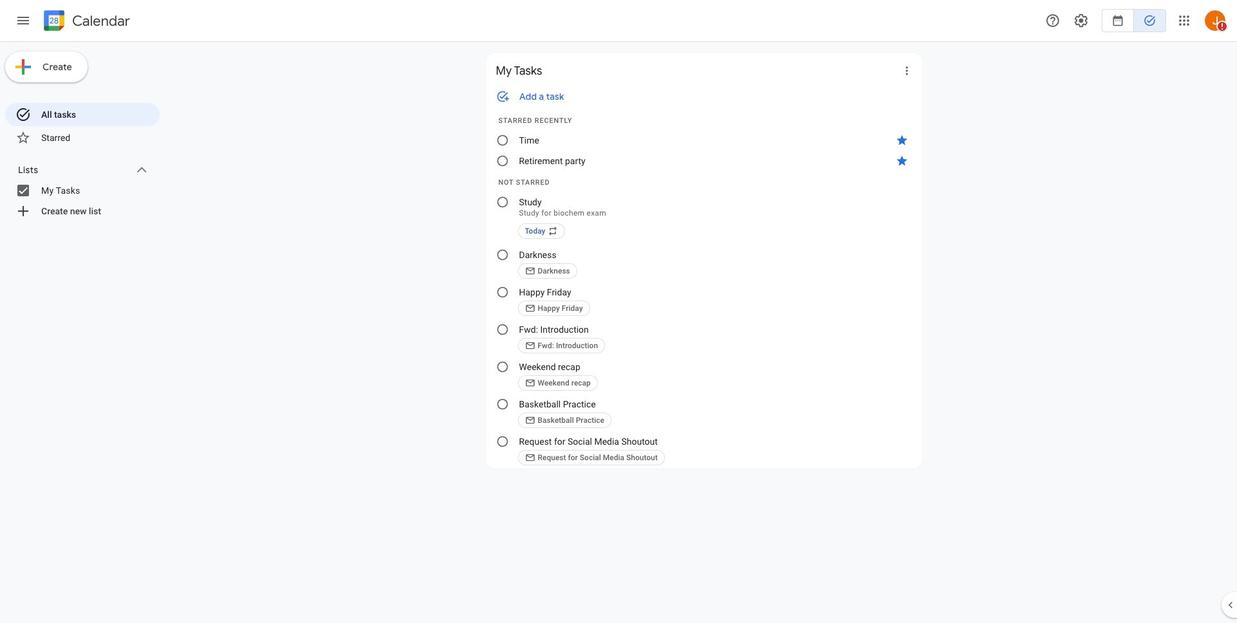 Task type: locate. For each thing, give the bounding box(es) containing it.
settings menu image
[[1074, 13, 1089, 28]]

heading inside calendar element
[[70, 13, 130, 29]]

heading
[[70, 13, 130, 29]]

support menu image
[[1045, 13, 1061, 28]]



Task type: vqa. For each thing, say whether or not it's contained in the screenshot.
for to the bottom
no



Task type: describe. For each thing, give the bounding box(es) containing it.
tasks sidebar image
[[15, 13, 31, 28]]

calendar element
[[41, 8, 130, 36]]



